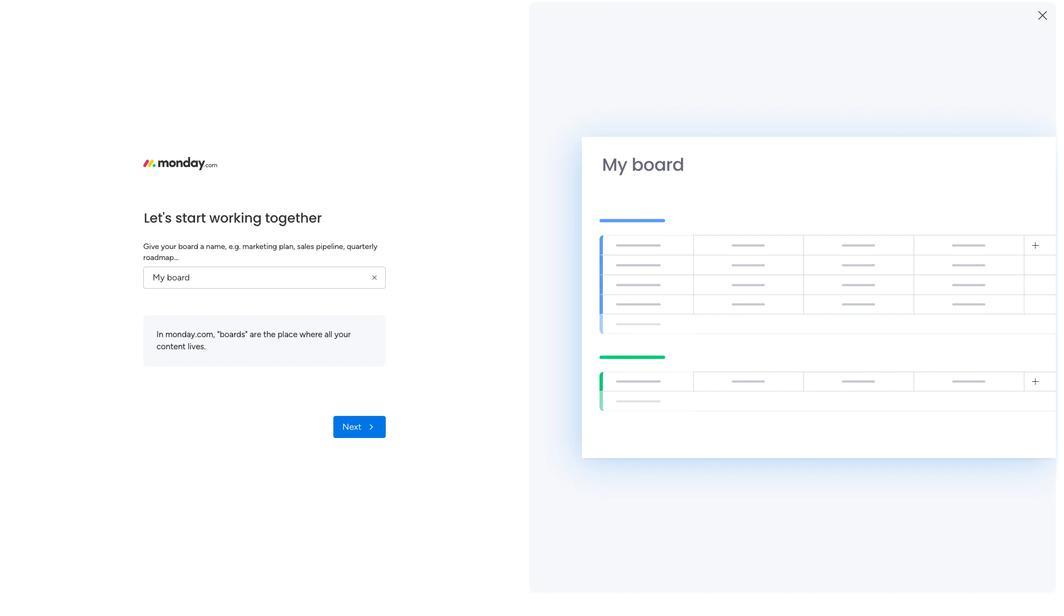 Task type: describe. For each thing, give the bounding box(es) containing it.
1 horizontal spatial board
[[632, 152, 685, 177]]

>
[[297, 220, 302, 229]]

search everything image
[[965, 8, 976, 19]]

templates inside explore templates button
[[928, 362, 967, 372]]

(inbox)
[[278, 263, 311, 275]]

component image
[[217, 219, 227, 229]]

update feed (inbox)
[[219, 263, 311, 275]]

account
[[901, 102, 933, 112]]

setup
[[877, 102, 899, 112]]

roadmap...
[[143, 253, 179, 262]]

your
[[905, 117, 922, 126]]

0
[[319, 264, 324, 273]]

apps image
[[938, 8, 949, 19]]

upload your photo link
[[866, 115, 1015, 128]]

all
[[325, 329, 333, 339]]

next
[[343, 422, 362, 432]]

explore templates
[[896, 362, 967, 372]]

1 horizontal spatial main
[[304, 220, 320, 229]]

explore
[[896, 362, 926, 372]]

plan,
[[279, 242, 295, 251]]

0 vertical spatial workspace
[[322, 220, 360, 229]]

quarterly
[[347, 242, 378, 251]]

working
[[209, 209, 262, 227]]

circle o image for enable
[[866, 132, 873, 140]]

templates inside boost your workflow in minutes with ready-made templates
[[906, 337, 945, 348]]

workflow
[[901, 324, 937, 335]]

where
[[300, 329, 323, 339]]

jacob simon image
[[1028, 4, 1045, 22]]

notifications
[[937, 131, 985, 140]]

and
[[914, 495, 926, 504]]

Give your board a name, e.g. marketing plan, sales pipeline, quarterly roadmap... text field
[[143, 267, 386, 289]]

help
[[893, 482, 909, 492]]

workspace image
[[222, 333, 248, 359]]

are
[[250, 329, 261, 339]]

enable desktop notifications
[[877, 131, 985, 140]]

workspaces navigation
[[8, 107, 108, 125]]

learn
[[893, 495, 912, 504]]

place
[[278, 329, 298, 339]]

management
[[250, 220, 295, 229]]

notifications image
[[865, 8, 876, 19]]

enable
[[877, 131, 902, 140]]

setup account link
[[866, 101, 1015, 114]]

circle o image for upload
[[866, 118, 873, 126]]

in
[[939, 324, 946, 335]]

made
[[882, 337, 904, 348]]

marketing
[[243, 242, 277, 251]]

with
[[982, 324, 999, 335]]

together
[[265, 209, 322, 227]]

boost your workflow in minutes with ready-made templates
[[856, 324, 999, 348]]

main workspace
[[256, 333, 328, 346]]

enable desktop notifications link
[[866, 129, 1015, 142]]

upload
[[877, 117, 903, 126]]

my
[[602, 152, 628, 177]]

help image
[[989, 8, 1000, 19]]

let's start working together
[[144, 209, 322, 227]]

support
[[942, 495, 969, 504]]



Task type: locate. For each thing, give the bounding box(es) containing it.
minutes
[[948, 324, 980, 335]]

1 vertical spatial board
[[178, 242, 198, 251]]

board right my
[[632, 152, 685, 177]]

the
[[263, 329, 276, 339]]

give your board a name, e.g. marketing plan, sales pipeline, quarterly roadmap...
[[143, 242, 378, 262]]

1 circle o image from the top
[[866, 118, 873, 126]]

monday.com,
[[165, 329, 215, 339]]

"boards"
[[217, 329, 248, 339]]

start
[[175, 209, 206, 227]]

workspace
[[322, 220, 360, 229], [280, 333, 328, 346]]

inbox image
[[889, 8, 900, 19]]

sales
[[297, 242, 314, 251]]

board
[[632, 152, 685, 177], [178, 242, 198, 251]]

next button
[[334, 416, 386, 438]]

your for give
[[161, 242, 176, 251]]

management
[[265, 202, 318, 212]]

0 horizontal spatial board
[[178, 242, 198, 251]]

help center learn and get support
[[893, 482, 969, 504]]

circle o image down check circle image
[[866, 118, 873, 126]]

workspace right the
[[280, 333, 328, 346]]

setup account
[[877, 102, 933, 112]]

main right >
[[304, 220, 320, 229]]

project management
[[233, 202, 318, 212]]

lives.
[[188, 342, 206, 352]]

work management > main workspace
[[231, 220, 360, 229]]

circle o image inside enable desktop notifications link
[[866, 132, 873, 140]]

boost
[[856, 324, 879, 335]]

invite members image
[[914, 8, 925, 19]]

board inside 'give your board a name, e.g. marketing plan, sales pipeline, quarterly roadmap...'
[[178, 242, 198, 251]]

in monday.com, "boards" are the place where all your content lives.
[[157, 329, 351, 352]]

0 horizontal spatial your
[[161, 242, 176, 251]]

0 vertical spatial templates
[[906, 337, 945, 348]]

explore templates button
[[856, 356, 1008, 378]]

circle o image
[[866, 118, 873, 126], [866, 132, 873, 140]]

open update feed (inbox) image
[[203, 262, 217, 276]]

your inside in monday.com, "boards" are the place where all your content lives.
[[335, 329, 351, 339]]

your inside 'give your board a name, e.g. marketing plan, sales pipeline, quarterly roadmap...'
[[161, 242, 176, 251]]

0 vertical spatial circle o image
[[866, 118, 873, 126]]

1 vertical spatial workspace
[[280, 333, 328, 346]]

content
[[157, 342, 186, 352]]

a
[[200, 242, 204, 251]]

circle o image inside upload your photo link
[[866, 118, 873, 126]]

help center element
[[849, 471, 1015, 515]]

circle o image left enable at right top
[[866, 132, 873, 140]]

0 vertical spatial main
[[304, 220, 320, 229]]

your inside boost your workflow in minutes with ready-made templates
[[881, 324, 899, 335]]

logo image
[[143, 157, 217, 170]]

templates image image
[[859, 238, 1005, 314]]

templates right explore
[[928, 362, 967, 372]]

1 vertical spatial circle o image
[[866, 132, 873, 140]]

work
[[231, 220, 248, 229]]

templates down workflow
[[906, 337, 945, 348]]

2 horizontal spatial your
[[881, 324, 899, 335]]

1 horizontal spatial your
[[335, 329, 351, 339]]

in
[[157, 329, 163, 339]]

ready-
[[856, 337, 882, 348]]

name,
[[206, 242, 227, 251]]

my board
[[602, 152, 685, 177]]

templates
[[906, 337, 945, 348], [928, 362, 967, 372]]

pipeline,
[[316, 242, 345, 251]]

board left a
[[178, 242, 198, 251]]

let's
[[144, 209, 172, 227]]

your up made
[[881, 324, 899, 335]]

your right "all"
[[335, 329, 351, 339]]

feed
[[255, 263, 275, 275]]

m
[[229, 338, 240, 354]]

your for boost
[[881, 324, 899, 335]]

project
[[233, 202, 263, 212]]

main
[[304, 220, 320, 229], [256, 333, 277, 346]]

1 vertical spatial main
[[256, 333, 277, 346]]

e.g.
[[229, 242, 241, 251]]

getting started element
[[849, 418, 1015, 462]]

desktop
[[904, 131, 935, 140]]

check circle image
[[866, 104, 873, 112]]

photo
[[924, 117, 946, 126]]

your
[[161, 242, 176, 251], [881, 324, 899, 335], [335, 329, 351, 339]]

main left place
[[256, 333, 277, 346]]

0 vertical spatial board
[[632, 152, 685, 177]]

2 circle o image from the top
[[866, 132, 873, 140]]

center
[[911, 482, 934, 492]]

give
[[143, 242, 159, 251]]

update
[[219, 263, 252, 275]]

get
[[928, 495, 940, 504]]

upload your photo
[[877, 117, 946, 126]]

your up roadmap...
[[161, 242, 176, 251]]

0 horizontal spatial main
[[256, 333, 277, 346]]

1 vertical spatial templates
[[928, 362, 967, 372]]

workspace up pipeline,
[[322, 220, 360, 229]]



Task type: vqa. For each thing, say whether or not it's contained in the screenshot.
right Create
no



